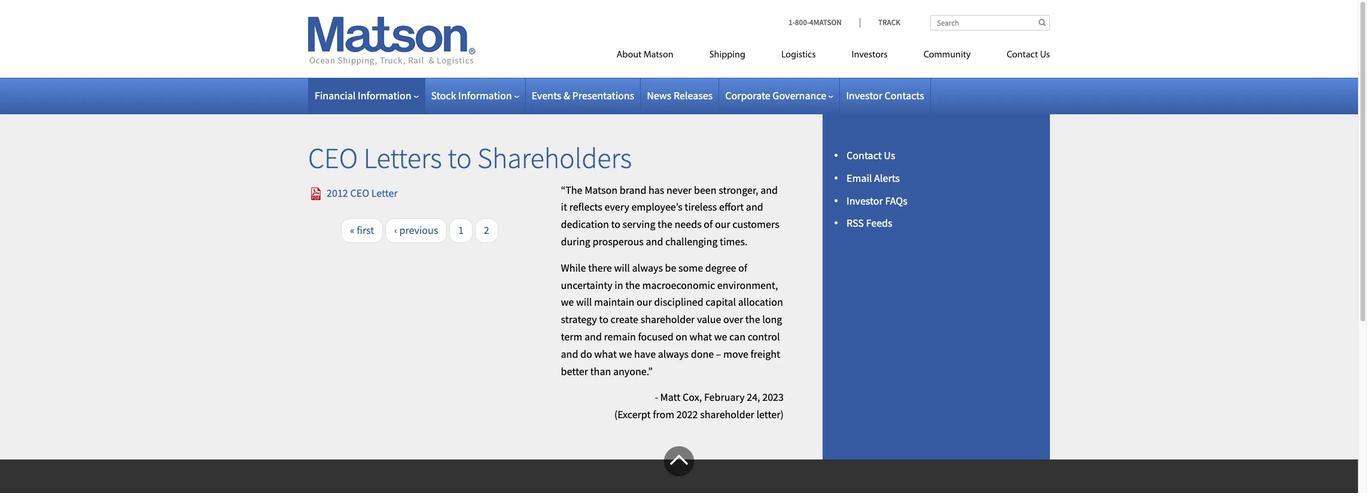 Task type: vqa. For each thing, say whether or not it's contained in the screenshot.
1:1 associated with $87.03
no



Task type: locate. For each thing, give the bounding box(es) containing it.
0 horizontal spatial matson
[[585, 183, 618, 197]]

1
[[459, 223, 464, 237]]

1 vertical spatial matson
[[585, 183, 618, 197]]

0 vertical spatial contact us link
[[989, 44, 1050, 69]]

2 vertical spatial we
[[619, 347, 632, 361]]

1 vertical spatial investor
[[847, 194, 883, 207]]

0 horizontal spatial what
[[595, 347, 617, 361]]

0 vertical spatial the
[[658, 217, 673, 231]]

information right financial at the left of the page
[[358, 89, 412, 102]]

2
[[484, 223, 489, 237]]

ceo right 2012
[[350, 186, 369, 200]]

contact us link up email alerts 'link'
[[847, 148, 896, 162]]

information right stock
[[458, 89, 512, 102]]

prosperous
[[593, 235, 644, 248]]

0 vertical spatial investor
[[846, 89, 883, 102]]

disciplined
[[654, 295, 704, 309]]

2 vertical spatial to
[[599, 313, 609, 326]]

«
[[350, 223, 355, 237]]

Search search field
[[931, 15, 1050, 31]]

ceo up 2012
[[308, 140, 358, 176]]

matson up reflects
[[585, 183, 618, 197]]

0 horizontal spatial will
[[576, 295, 592, 309]]

shareholder
[[641, 313, 695, 326], [700, 408, 755, 421]]

us inside contact us link
[[1041, 50, 1050, 60]]

first
[[357, 223, 374, 237]]

in
[[615, 278, 623, 292]]

1 horizontal spatial of
[[739, 261, 748, 275]]

–
[[716, 347, 722, 361]]

us
[[1041, 50, 1050, 60], [884, 148, 896, 162]]

environment,
[[718, 278, 778, 292]]

contact us inside top menu navigation
[[1007, 50, 1050, 60]]

uncertainty
[[561, 278, 613, 292]]

we
[[561, 295, 574, 309], [715, 330, 728, 344], [619, 347, 632, 361]]

2 information from the left
[[458, 89, 512, 102]]

1 vertical spatial ceo
[[350, 186, 369, 200]]

stock information
[[431, 89, 512, 102]]

to
[[448, 140, 472, 176], [611, 217, 621, 231], [599, 313, 609, 326]]

our down the effort
[[715, 217, 731, 231]]

0 vertical spatial contact us
[[1007, 50, 1050, 60]]

0 horizontal spatial us
[[884, 148, 896, 162]]

track
[[879, 17, 901, 28]]

1 horizontal spatial matson
[[644, 50, 674, 60]]

to inside while there will always be some degree of uncertainty in the macroeconomic environment, we will maintain our disciplined capital allocation strategy to create shareholder value over the long term and remain focused on what we can control and do what we have always done – move freight better than anyone."
[[599, 313, 609, 326]]

0 horizontal spatial our
[[637, 295, 652, 309]]

track link
[[860, 17, 901, 28]]

back to top image
[[664, 447, 694, 476]]

strategy
[[561, 313, 597, 326]]

news releases link
[[647, 89, 713, 102]]

financial information link
[[315, 89, 419, 102]]

contact down search "search box"
[[1007, 50, 1039, 60]]

our inside "the matson brand has never been stronger, and it reflects every employee's tireless effort and dedication to serving the needs of our customers during prosperous and challenging times.
[[715, 217, 731, 231]]

contact us down the "search" 'image'
[[1007, 50, 1050, 60]]

0 vertical spatial us
[[1041, 50, 1050, 60]]

contact up email
[[847, 148, 882, 162]]

while
[[561, 261, 586, 275]]

‹ previous
[[394, 223, 438, 237]]

and up do
[[585, 330, 602, 344]]

never
[[667, 183, 692, 197]]

stronger,
[[719, 183, 759, 197]]

and right stronger,
[[761, 183, 778, 197]]

we up strategy
[[561, 295, 574, 309]]

the down employee's
[[658, 217, 673, 231]]

the down allocation
[[746, 313, 761, 326]]

investor
[[846, 89, 883, 102], [847, 194, 883, 207]]

over
[[724, 313, 744, 326]]

and up the customers
[[746, 200, 764, 214]]

1-800-4matson link
[[789, 17, 860, 28]]

&
[[564, 89, 570, 102]]

shareholder inside while there will always be some degree of uncertainty in the macroeconomic environment, we will maintain our disciplined capital allocation strategy to create shareholder value over the long term and remain focused on what we can control and do what we have always done – move freight better than anyone."
[[641, 313, 695, 326]]

None search field
[[931, 15, 1050, 31]]

0 vertical spatial matson
[[644, 50, 674, 60]]

of up "environment,"
[[739, 261, 748, 275]]

4matson
[[810, 17, 842, 28]]

and left do
[[561, 347, 578, 361]]

0 vertical spatial of
[[704, 217, 713, 231]]

always down on
[[658, 347, 689, 361]]

1 horizontal spatial will
[[614, 261, 630, 275]]

what up than
[[595, 347, 617, 361]]

2012 ceo letter
[[327, 186, 398, 200]]

contact us link down the "search" 'image'
[[989, 44, 1050, 69]]

about
[[617, 50, 642, 60]]

1 information from the left
[[358, 89, 412, 102]]

of down "tireless"
[[704, 217, 713, 231]]

1 vertical spatial will
[[576, 295, 592, 309]]

us down the "search" 'image'
[[1041, 50, 1050, 60]]

1 horizontal spatial what
[[690, 330, 712, 344]]

be
[[665, 261, 677, 275]]

1 horizontal spatial contact us
[[1007, 50, 1050, 60]]

0 horizontal spatial of
[[704, 217, 713, 231]]

february
[[704, 390, 745, 404]]

the inside "the matson brand has never been stronger, and it reflects every employee's tireless effort and dedication to serving the needs of our customers during prosperous and challenging times.
[[658, 217, 673, 231]]

capital
[[706, 295, 736, 309]]

faqs
[[886, 194, 908, 207]]

shareholder inside - matt cox, february 24, 2023 (excerpt from 2022 shareholder letter)
[[700, 408, 755, 421]]

2 vertical spatial the
[[746, 313, 761, 326]]

value
[[697, 313, 722, 326]]

the
[[658, 217, 673, 231], [626, 278, 640, 292], [746, 313, 761, 326]]

email alerts link
[[847, 171, 900, 185]]

1 horizontal spatial our
[[715, 217, 731, 231]]

matson inside "about matson" link
[[644, 50, 674, 60]]

1 vertical spatial what
[[595, 347, 617, 361]]

1 horizontal spatial us
[[1041, 50, 1050, 60]]

letter
[[372, 186, 398, 200]]

information
[[358, 89, 412, 102], [458, 89, 512, 102]]

every
[[605, 200, 630, 214]]

1 vertical spatial to
[[611, 217, 621, 231]]

will up in
[[614, 261, 630, 275]]

matson for "the
[[585, 183, 618, 197]]

1-
[[789, 17, 795, 28]]

shareholder down disciplined
[[641, 313, 695, 326]]

our
[[715, 217, 731, 231], [637, 295, 652, 309]]

1 horizontal spatial information
[[458, 89, 512, 102]]

matt
[[661, 390, 681, 404]]

matson inside "the matson brand has never been stronger, and it reflects every employee's tireless effort and dedication to serving the needs of our customers during prosperous and challenging times.
[[585, 183, 618, 197]]

our inside while there will always be some degree of uncertainty in the macroeconomic environment, we will maintain our disciplined capital allocation strategy to create shareholder value over the long term and remain focused on what we can control and do what we have always done – move freight better than anyone."
[[637, 295, 652, 309]]

1 vertical spatial shareholder
[[700, 408, 755, 421]]

contact us up email alerts 'link'
[[847, 148, 896, 162]]

0 horizontal spatial information
[[358, 89, 412, 102]]

us up alerts
[[884, 148, 896, 162]]

2 horizontal spatial the
[[746, 313, 761, 326]]

will down uncertainty
[[576, 295, 592, 309]]

to right letters
[[448, 140, 472, 176]]

contacts
[[885, 89, 925, 102]]

our up create
[[637, 295, 652, 309]]

investor down investors link
[[846, 89, 883, 102]]

1 vertical spatial our
[[637, 295, 652, 309]]

investors link
[[834, 44, 906, 69]]

contact us
[[1007, 50, 1050, 60], [847, 148, 896, 162]]

« first link
[[341, 219, 383, 243]]

ceo
[[308, 140, 358, 176], [350, 186, 369, 200]]

macroeconomic
[[643, 278, 715, 292]]

stock
[[431, 89, 456, 102]]

the right in
[[626, 278, 640, 292]]

2 horizontal spatial we
[[715, 330, 728, 344]]

1 vertical spatial contact us link
[[847, 148, 896, 162]]

what up the done
[[690, 330, 712, 344]]

0 vertical spatial what
[[690, 330, 712, 344]]

to inside "the matson brand has never been stronger, and it reflects every employee's tireless effort and dedication to serving the needs of our customers during prosperous and challenging times.
[[611, 217, 621, 231]]

corporate governance link
[[726, 89, 834, 102]]

events
[[532, 89, 562, 102]]

we left can
[[715, 330, 728, 344]]

logistics
[[782, 50, 816, 60]]

0 vertical spatial our
[[715, 217, 731, 231]]

0 horizontal spatial shareholder
[[641, 313, 695, 326]]

shareholder down february
[[700, 408, 755, 421]]

to down maintain on the bottom left of the page
[[599, 313, 609, 326]]

community
[[924, 50, 971, 60]]

0 horizontal spatial to
[[448, 140, 472, 176]]

investor for investor contacts
[[846, 89, 883, 102]]

information for stock information
[[458, 89, 512, 102]]

1 vertical spatial contact
[[847, 148, 882, 162]]

1 link
[[450, 219, 473, 243]]

1 vertical spatial of
[[739, 261, 748, 275]]

0 vertical spatial ceo
[[308, 140, 358, 176]]

we down remain
[[619, 347, 632, 361]]

to down every
[[611, 217, 621, 231]]

better
[[561, 364, 588, 378]]

governance
[[773, 89, 827, 102]]

2023
[[763, 390, 784, 404]]

customers
[[733, 217, 780, 231]]

1 horizontal spatial we
[[619, 347, 632, 361]]

matson for about
[[644, 50, 674, 60]]

1 horizontal spatial to
[[599, 313, 609, 326]]

1 horizontal spatial shareholder
[[700, 408, 755, 421]]

1 horizontal spatial the
[[658, 217, 673, 231]]

0 horizontal spatial the
[[626, 278, 640, 292]]

1 horizontal spatial contact
[[1007, 50, 1039, 60]]

while there will always be some degree of uncertainty in the macroeconomic environment, we will maintain our disciplined capital allocation strategy to create shareholder value over the long term and remain focused on what we can control and do what we have always done – move freight better than anyone."
[[561, 261, 783, 378]]

investor faqs
[[847, 194, 908, 207]]

brand
[[620, 183, 647, 197]]

always left be
[[632, 261, 663, 275]]

0 vertical spatial shareholder
[[641, 313, 695, 326]]

matson right "about"
[[644, 50, 674, 60]]

effort
[[719, 200, 744, 214]]

anyone."
[[613, 364, 653, 378]]

0 horizontal spatial contact us
[[847, 148, 896, 162]]

0 vertical spatial contact
[[1007, 50, 1039, 60]]

0 horizontal spatial we
[[561, 295, 574, 309]]

1 horizontal spatial contact us link
[[989, 44, 1050, 69]]

2 horizontal spatial to
[[611, 217, 621, 231]]

news releases
[[647, 89, 713, 102]]

always
[[632, 261, 663, 275], [658, 347, 689, 361]]

0 horizontal spatial contact us link
[[847, 148, 896, 162]]

footer
[[0, 447, 1359, 493]]

about matson
[[617, 50, 674, 60]]

0 horizontal spatial contact
[[847, 148, 882, 162]]

of
[[704, 217, 713, 231], [739, 261, 748, 275]]

investor up the rss feeds
[[847, 194, 883, 207]]



Task type: describe. For each thing, give the bounding box(es) containing it.
0 vertical spatial we
[[561, 295, 574, 309]]

previous
[[400, 223, 438, 237]]

long
[[763, 313, 783, 326]]

corporate governance
[[726, 89, 827, 102]]

maintain
[[594, 295, 635, 309]]

during
[[561, 235, 591, 248]]

dedication
[[561, 217, 609, 231]]

rss feeds link
[[847, 216, 893, 230]]

1 vertical spatial always
[[658, 347, 689, 361]]

of inside "the matson brand has never been stronger, and it reflects every employee's tireless effort and dedication to serving the needs of our customers during prosperous and challenging times.
[[704, 217, 713, 231]]

releases
[[674, 89, 713, 102]]

term
[[561, 330, 583, 344]]

and down serving
[[646, 235, 663, 248]]

search image
[[1039, 19, 1046, 26]]

letters
[[364, 140, 442, 176]]

investor contacts link
[[846, 89, 925, 102]]

about matson link
[[599, 44, 692, 69]]

1 vertical spatial the
[[626, 278, 640, 292]]

top menu navigation
[[563, 44, 1050, 69]]

it
[[561, 200, 567, 214]]

financial information
[[315, 89, 412, 102]]

cox,
[[683, 390, 702, 404]]

than
[[591, 364, 611, 378]]

freight
[[751, 347, 781, 361]]

investor faqs link
[[847, 194, 908, 207]]

- matt cox, february 24, 2023 (excerpt from 2022 shareholder letter)
[[615, 390, 784, 421]]

2022
[[677, 408, 698, 421]]

1 vertical spatial contact us
[[847, 148, 896, 162]]

800-
[[795, 17, 810, 28]]

move
[[724, 347, 749, 361]]

1-800-4matson
[[789, 17, 842, 28]]

-
[[655, 390, 658, 404]]

‹ previous link
[[385, 219, 447, 243]]

create
[[611, 313, 639, 326]]

employee's
[[632, 200, 683, 214]]

events & presentations link
[[532, 89, 635, 102]]

investor for investor faqs
[[847, 194, 883, 207]]

shipping link
[[692, 44, 764, 69]]

from
[[653, 408, 675, 421]]

rss feeds
[[847, 216, 893, 230]]

corporate
[[726, 89, 771, 102]]

been
[[694, 183, 717, 197]]

investors
[[852, 50, 888, 60]]

control
[[748, 330, 780, 344]]

investor contacts
[[846, 89, 925, 102]]

matson image
[[308, 17, 476, 66]]

focused
[[638, 330, 674, 344]]

can
[[730, 330, 746, 344]]

feeds
[[866, 216, 893, 230]]

contact inside top menu navigation
[[1007, 50, 1039, 60]]

(excerpt
[[615, 408, 651, 421]]

0 vertical spatial will
[[614, 261, 630, 275]]

some
[[679, 261, 703, 275]]

24,
[[747, 390, 761, 404]]

there
[[588, 261, 612, 275]]

logistics link
[[764, 44, 834, 69]]

has
[[649, 183, 665, 197]]

community link
[[906, 44, 989, 69]]

0 vertical spatial always
[[632, 261, 663, 275]]

"the
[[561, 183, 583, 197]]

on
[[676, 330, 688, 344]]

of inside while there will always be some degree of uncertainty in the macroeconomic environment, we will maintain our disciplined capital allocation strategy to create shareholder value over the long term and remain focused on what we can control and do what we have always done – move freight better than anyone."
[[739, 261, 748, 275]]

shipping
[[710, 50, 746, 60]]

stock information link
[[431, 89, 519, 102]]

2012 ceo letter link
[[308, 186, 398, 200]]

degree
[[706, 261, 737, 275]]

2 link
[[475, 219, 498, 243]]

1 vertical spatial we
[[715, 330, 728, 344]]

letter)
[[757, 408, 784, 421]]

do
[[581, 347, 592, 361]]

done
[[691, 347, 714, 361]]

1 vertical spatial us
[[884, 148, 896, 162]]

news
[[647, 89, 672, 102]]

ceo letters to shareholders
[[308, 140, 632, 176]]

alerts
[[875, 171, 900, 185]]

information for financial information
[[358, 89, 412, 102]]

email
[[847, 171, 872, 185]]

2012
[[327, 186, 348, 200]]

0 vertical spatial to
[[448, 140, 472, 176]]

email alerts
[[847, 171, 900, 185]]

rss
[[847, 216, 864, 230]]

"the matson brand has never been stronger, and it reflects every employee's tireless effort and dedication to serving the needs of our customers during prosperous and challenging times.
[[561, 183, 780, 248]]

tireless
[[685, 200, 717, 214]]

needs
[[675, 217, 702, 231]]

financial
[[315, 89, 356, 102]]



